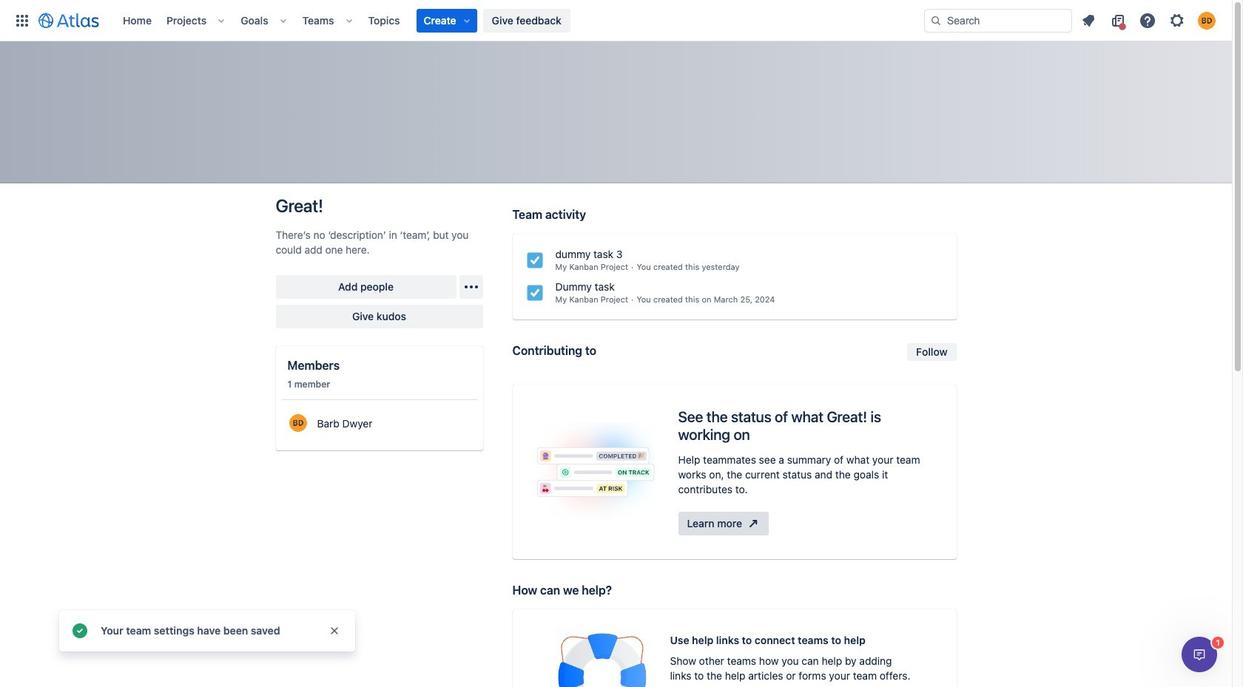 Task type: vqa. For each thing, say whether or not it's contained in the screenshot.
townsquare image
no



Task type: describe. For each thing, give the bounding box(es) containing it.
switch to... image
[[13, 11, 31, 29]]

account image
[[1198, 11, 1216, 29]]



Task type: locate. For each thing, give the bounding box(es) containing it.
help image
[[1139, 11, 1157, 29]]

dismiss image
[[329, 625, 340, 637]]

Search field
[[924, 9, 1072, 32]]

settings image
[[1169, 11, 1186, 29]]

search image
[[930, 14, 942, 26]]

None search field
[[924, 9, 1072, 32]]

top element
[[9, 0, 924, 41]]

actions image
[[462, 278, 480, 296]]

dialog
[[1182, 637, 1217, 673]]

notifications image
[[1080, 11, 1098, 29]]

banner
[[0, 0, 1232, 41]]



